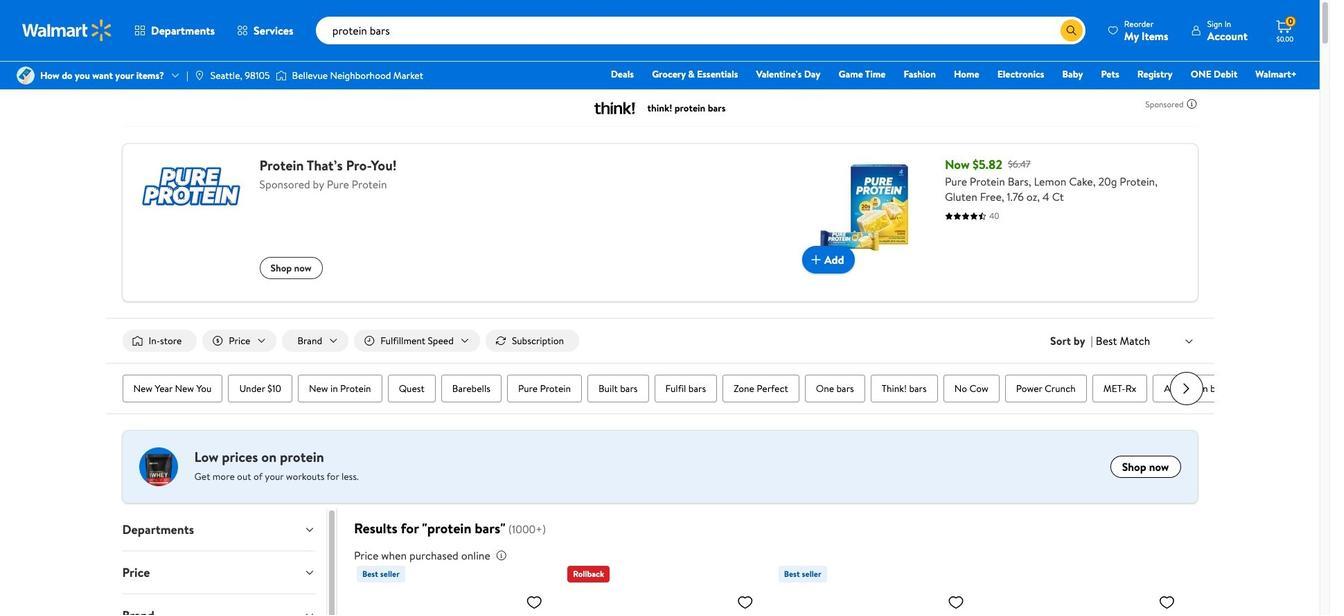 Task type: vqa. For each thing, say whether or not it's contained in the screenshot.
(4.6)
no



Task type: describe. For each thing, give the bounding box(es) containing it.
legal information image
[[496, 550, 507, 562]]

walmart image
[[22, 19, 112, 42]]

sign in to add to favorites list, ready clean protein bar, chocolate chip, 5 count bars image
[[737, 594, 754, 611]]

3 tab from the top
[[111, 595, 326, 616]]

1 tab from the top
[[111, 509, 326, 551]]

add to cart image
[[808, 252, 825, 268]]

pure protein bars, chocolate peanut butter, 20g protein, gluten free, 1.76 oz, 12 ct image
[[357, 589, 549, 616]]

1 horizontal spatial  image
[[194, 70, 205, 81]]

nature valley protein granola bars, snack variety pack, chewy bars, 15 ct, 21.3 oz image
[[990, 589, 1182, 616]]

sort by best match image
[[1184, 336, 1195, 347]]

pure protein bar, chocolate deluxe, 21g protein, gluten free, 1.76 oz, 12 ct image
[[779, 589, 971, 616]]

sign in to add to favorites list, nature valley protein granola bars, snack variety pack, chewy bars, 15 ct, 21.3 oz image
[[1159, 594, 1176, 611]]

low prices on protein. get more out of your workouts for less. shop now image
[[139, 448, 178, 487]]



Task type: locate. For each thing, give the bounding box(es) containing it.
sign in to add to favorites list, pure protein bars, chocolate peanut butter, 20g protein, gluten free, 1.76 oz, 12 ct image
[[526, 594, 543, 611]]

clear search field text image
[[1045, 25, 1056, 36]]

next slide for chipmodule list image
[[1170, 372, 1204, 406]]

pure protein image
[[139, 155, 243, 218]]

2 tab from the top
[[111, 552, 326, 594]]

sign in to add to favorites list, pure protein bar, chocolate deluxe, 21g protein, gluten free, 1.76 oz, 12 ct image
[[948, 594, 965, 611]]

Walmart Site-Wide search field
[[316, 17, 1086, 44]]

ready clean protein bar, chocolate chip, 5 count bars image
[[568, 589, 760, 616]]

0 horizontal spatial  image
[[17, 67, 35, 85]]

Search search field
[[316, 17, 1086, 44]]

ad disclaimer and feedback image
[[1187, 98, 1198, 110]]

0 vertical spatial tab
[[111, 509, 326, 551]]

tab
[[111, 509, 326, 551], [111, 552, 326, 594], [111, 595, 326, 616]]

1 vertical spatial tab
[[111, 552, 326, 594]]

2 vertical spatial tab
[[111, 595, 326, 616]]

 image
[[276, 69, 287, 82]]

sort and filter section element
[[106, 319, 1215, 363]]

search icon image
[[1067, 25, 1078, 36]]

 image
[[17, 67, 35, 85], [194, 70, 205, 81]]



